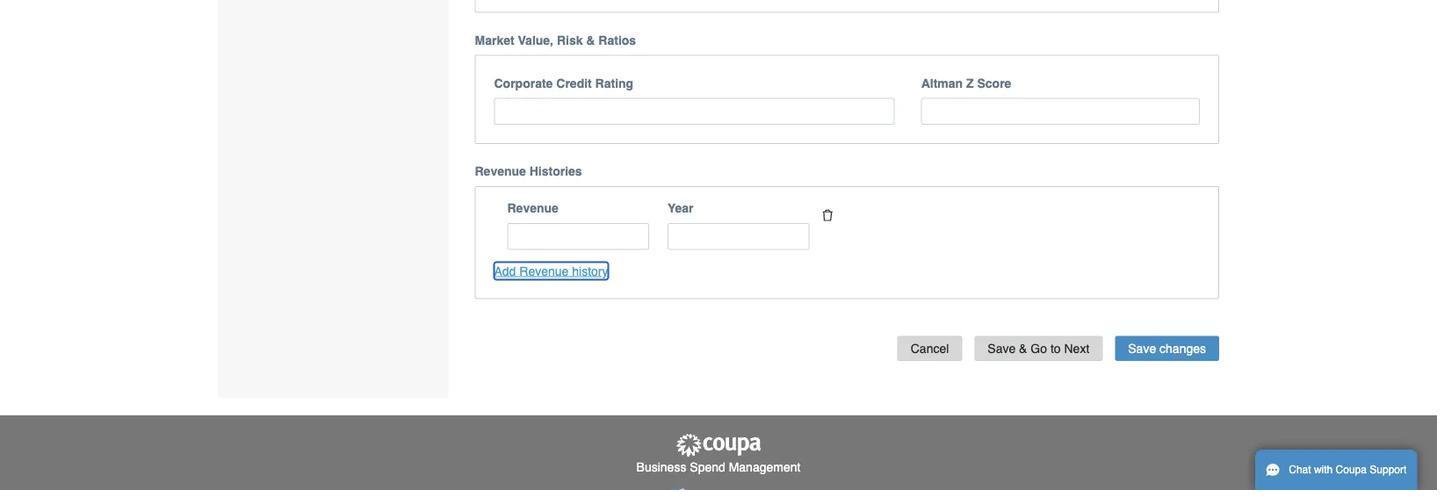 Task type: describe. For each thing, give the bounding box(es) containing it.
save changes button
[[1115, 336, 1219, 361]]

Altman Z Score text field
[[921, 98, 1200, 125]]

revenue for revenue
[[507, 202, 559, 216]]

revenue for revenue histories
[[475, 165, 526, 179]]

market
[[475, 33, 514, 47]]

z
[[966, 76, 974, 90]]

save for save changes
[[1128, 342, 1156, 356]]

with
[[1314, 464, 1333, 476]]

histories
[[529, 165, 582, 179]]

business
[[637, 460, 686, 474]]

coupa
[[1336, 464, 1367, 476]]

go
[[1031, 342, 1047, 356]]

score
[[977, 76, 1011, 90]]

revenue histories
[[475, 165, 582, 179]]

add
[[494, 264, 516, 278]]

spend
[[690, 460, 725, 474]]

year
[[667, 202, 693, 216]]

save changes
[[1128, 342, 1206, 356]]

save & go to next button
[[974, 336, 1103, 361]]

altman z score
[[921, 76, 1011, 90]]

altman
[[921, 76, 963, 90]]



Task type: locate. For each thing, give the bounding box(es) containing it.
2 vertical spatial revenue
[[519, 264, 569, 278]]

market value, risk & ratios
[[475, 33, 636, 47]]

cancel link
[[898, 336, 962, 361]]

support
[[1370, 464, 1407, 476]]

save & go to next
[[988, 342, 1089, 356]]

0 horizontal spatial &
[[586, 33, 595, 47]]

risk
[[557, 33, 583, 47]]

Revenue text field
[[507, 223, 649, 250]]

save inside save changes button
[[1128, 342, 1156, 356]]

add revenue history button
[[494, 263, 608, 280]]

save inside "save & go to next" button
[[988, 342, 1016, 356]]

0 vertical spatial &
[[586, 33, 595, 47]]

save left go
[[988, 342, 1016, 356]]

next
[[1064, 342, 1089, 356]]

revenue
[[475, 165, 526, 179], [507, 202, 559, 216], [519, 264, 569, 278]]

changes
[[1160, 342, 1206, 356]]

chat
[[1289, 464, 1311, 476]]

0 horizontal spatial save
[[988, 342, 1016, 356]]

0 vertical spatial revenue
[[475, 165, 526, 179]]

to
[[1051, 342, 1061, 356]]

1 horizontal spatial save
[[1128, 342, 1156, 356]]

chat with coupa support
[[1289, 464, 1407, 476]]

management
[[729, 460, 801, 474]]

corporate credit rating
[[494, 76, 633, 90]]

Year text field
[[667, 223, 809, 250]]

Corporate Credit Rating text field
[[494, 98, 895, 125]]

save for save & go to next
[[988, 342, 1016, 356]]

& left go
[[1019, 342, 1027, 356]]

credit
[[556, 76, 592, 90]]

revenue right add
[[519, 264, 569, 278]]

ratios
[[599, 33, 636, 47]]

chat with coupa support button
[[1255, 450, 1417, 490]]

business spend management
[[637, 460, 801, 474]]

revenue left histories
[[475, 165, 526, 179]]

1 vertical spatial revenue
[[507, 202, 559, 216]]

1 save from the left
[[988, 342, 1016, 356]]

&
[[586, 33, 595, 47], [1019, 342, 1027, 356]]

1 horizontal spatial &
[[1019, 342, 1027, 356]]

history
[[572, 264, 608, 278]]

value,
[[518, 33, 553, 47]]

corporate
[[494, 76, 553, 90]]

revenue down revenue histories
[[507, 202, 559, 216]]

1 vertical spatial &
[[1019, 342, 1027, 356]]

revenue inside button
[[519, 264, 569, 278]]

2 save from the left
[[1128, 342, 1156, 356]]

& inside button
[[1019, 342, 1027, 356]]

save left changes
[[1128, 342, 1156, 356]]

coupa supplier portal image
[[675, 433, 762, 458]]

save
[[988, 342, 1016, 356], [1128, 342, 1156, 356]]

& right 'risk'
[[586, 33, 595, 47]]

cancel
[[911, 342, 949, 356]]

rating
[[595, 76, 633, 90]]

add revenue history
[[494, 264, 608, 278]]



Task type: vqa. For each thing, say whether or not it's contained in the screenshot.
bottom Revenue
yes



